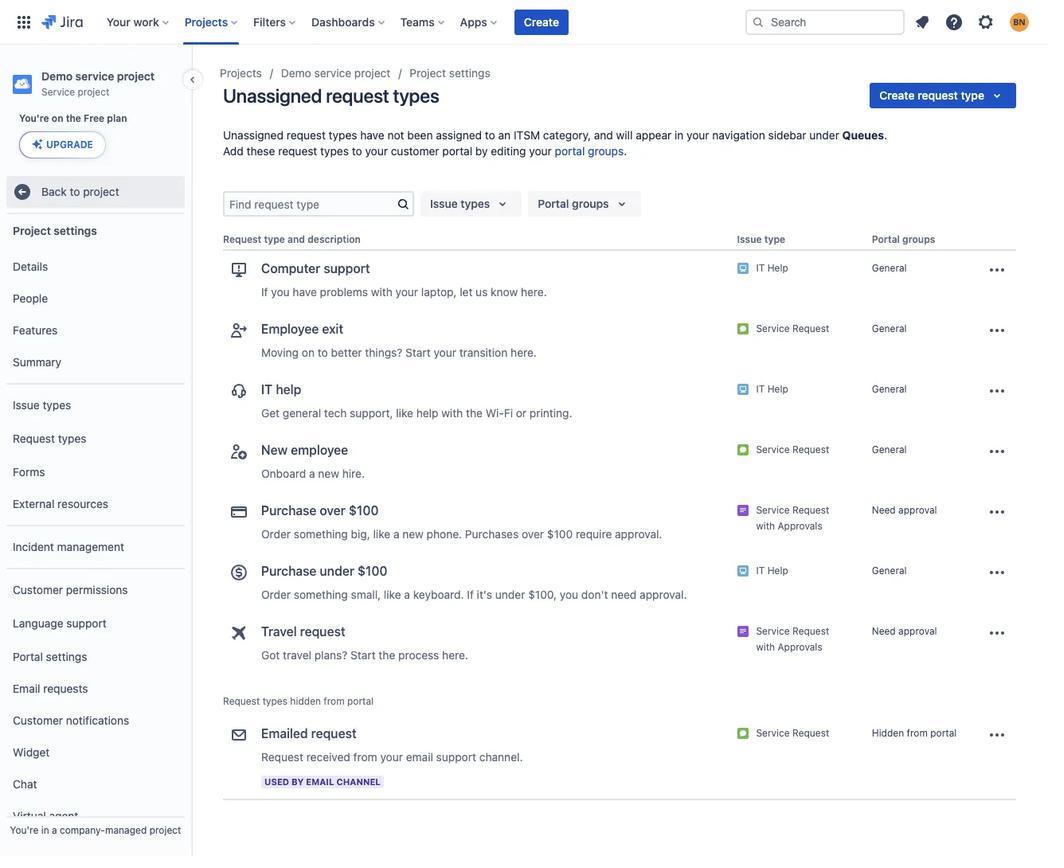 Task type: vqa. For each thing, say whether or not it's contained in the screenshot.


Task type: describe. For each thing, give the bounding box(es) containing it.
details
[[13, 260, 48, 273]]

your work
[[107, 15, 159, 28]]

0 vertical spatial here.
[[521, 285, 547, 299]]

service for emailed request
[[757, 728, 790, 740]]

create for create request type
[[880, 88, 915, 102]]

problems
[[320, 285, 368, 299]]

plan
[[107, 112, 127, 124]]

1 vertical spatial approval.
[[640, 588, 687, 602]]

demo for demo service project
[[281, 66, 311, 80]]

general for purchase under $100
[[872, 565, 907, 577]]

portal right hidden
[[931, 728, 957, 740]]

it help for computer support
[[757, 262, 789, 274]]

free
[[84, 112, 105, 124]]

request for emailed request
[[311, 727, 357, 741]]

issue types for issue types link
[[13, 398, 71, 412]]

need for travel request
[[872, 626, 896, 638]]

1 horizontal spatial .
[[885, 128, 888, 142]]

portal down category,
[[555, 144, 585, 158]]

0 horizontal spatial .
[[624, 144, 627, 158]]

chat link
[[6, 769, 185, 801]]

service request for emailed request
[[757, 728, 830, 740]]

1 vertical spatial $100
[[547, 528, 573, 541]]

to left customer
[[352, 144, 362, 158]]

issue for issue types link
[[13, 398, 40, 412]]

0 horizontal spatial over
[[320, 504, 346, 518]]

0 horizontal spatial have
[[293, 285, 317, 299]]

approval for purchase over $100
[[899, 505, 938, 516]]

hidden
[[290, 696, 321, 708]]

chat
[[13, 778, 37, 791]]

projects link
[[220, 64, 262, 83]]

portal down assigned
[[443, 144, 473, 158]]

upgrade
[[46, 139, 93, 151]]

get
[[261, 407, 280, 420]]

employee
[[261, 322, 319, 336]]

projects for 'projects' dropdown button
[[185, 15, 228, 28]]

0 vertical spatial from
[[324, 696, 345, 708]]

0 horizontal spatial start
[[351, 649, 376, 662]]

it help for it help
[[757, 383, 789, 395]]

like for purchase under $100
[[384, 588, 401, 602]]

your left navigation
[[687, 128, 710, 142]]

0 horizontal spatial help
[[276, 383, 301, 397]]

portal groups button
[[529, 191, 641, 217]]

unassigned for unassigned request types have not been assigned to an itsm category, and will appear in your navigation sidebar under queues . add these request types to your customer portal by editing your portal groups .
[[223, 128, 284, 142]]

1 horizontal spatial the
[[379, 649, 396, 662]]

banner containing your work
[[0, 0, 1049, 45]]

an
[[499, 128, 511, 142]]

got
[[261, 649, 280, 662]]

got travel plans? start the process here.
[[261, 649, 468, 662]]

your profile and settings image
[[1010, 12, 1030, 31]]

to left an
[[485, 128, 496, 142]]

to right back
[[70, 185, 80, 198]]

type for request type and description
[[264, 233, 285, 245]]

moving on to better things? start your transition here.
[[261, 346, 537, 360]]

0 horizontal spatial if
[[261, 285, 268, 299]]

1 horizontal spatial under
[[496, 588, 525, 602]]

itsm
[[514, 128, 540, 142]]

$100 for purchase over $100
[[349, 504, 379, 518]]

request for unassigned request types
[[326, 84, 389, 107]]

features
[[13, 323, 58, 337]]

employee exit link
[[229, 321, 344, 340]]

1 vertical spatial here.
[[511, 346, 537, 360]]

virtual
[[13, 809, 46, 823]]

0 vertical spatial approval.
[[615, 528, 663, 541]]

editing
[[491, 144, 526, 158]]

in inside unassigned request types have not been assigned to an itsm category, and will appear in your navigation sidebar under queues . add these request types to your customer portal by editing your portal groups .
[[675, 128, 684, 142]]

approval for travel request
[[899, 626, 938, 638]]

service for purchase over $100
[[757, 505, 790, 516]]

help for purchase under $100
[[768, 565, 789, 577]]

your down not
[[365, 144, 388, 158]]

0 horizontal spatial project
[[13, 224, 51, 237]]

0 horizontal spatial by
[[292, 777, 304, 787]]

service request with approvals for travel request
[[757, 626, 830, 654]]

us
[[476, 285, 488, 299]]

approvals for travel request
[[778, 642, 823, 654]]

a left keyboard.
[[404, 588, 410, 602]]

purchase over $100 link
[[229, 503, 379, 522]]

tech
[[324, 407, 347, 420]]

help for it help
[[768, 383, 789, 395]]

emailed request link
[[229, 726, 357, 745]]

issue types button
[[421, 191, 522, 217]]

keyboard.
[[413, 588, 464, 602]]

request for unassigned request types have not been assigned to an itsm category, and will appear in your navigation sidebar under queues . add these request types to your customer portal by editing your portal groups .
[[287, 128, 326, 142]]

1 vertical spatial in
[[41, 825, 49, 837]]

2 vertical spatial here.
[[442, 649, 468, 662]]

0 horizontal spatial new
[[318, 467, 339, 481]]

need for purchase over $100
[[872, 505, 896, 516]]

back to project
[[41, 185, 119, 198]]

order something small, like a keyboard. if it's under $100, you don't need approval.
[[261, 588, 687, 602]]

something for over
[[294, 528, 348, 541]]

employee
[[291, 443, 348, 458]]

get general tech support, like help with the wi-fi or printing.
[[261, 407, 573, 420]]

on for moving
[[302, 346, 315, 360]]

request type and description
[[223, 233, 361, 245]]

request right the these on the left of page
[[278, 144, 317, 158]]

2 horizontal spatial from
[[907, 728, 928, 740]]

1 vertical spatial if
[[467, 588, 474, 602]]

travel
[[261, 625, 297, 639]]

0 vertical spatial email
[[406, 751, 433, 764]]

your
[[107, 15, 131, 28]]

summary
[[13, 355, 61, 369]]

plans?
[[315, 649, 348, 662]]

1 horizontal spatial help
[[417, 407, 439, 420]]

group containing customer permissions
[[6, 568, 185, 857]]

create request type button
[[871, 83, 1017, 108]]

to left better
[[318, 346, 328, 360]]

hidden from portal
[[872, 728, 957, 740]]

description
[[308, 233, 361, 245]]

group containing details
[[6, 246, 185, 383]]

approvals for purchase over $100
[[778, 520, 823, 532]]

project for demo service project service project
[[117, 69, 155, 83]]

you're for you're in a company-managed project
[[10, 825, 38, 837]]

external
[[13, 497, 54, 511]]

back to project link
[[6, 176, 185, 208]]

general for it help
[[872, 383, 907, 395]]

incident
[[13, 540, 54, 554]]

0 horizontal spatial email
[[306, 777, 334, 787]]

1 horizontal spatial from
[[354, 751, 377, 764]]

groups inside button
[[572, 197, 609, 210]]

received
[[307, 751, 350, 764]]

queues
[[843, 128, 885, 142]]

support for computer support
[[324, 261, 370, 276]]

2 horizontal spatial issue
[[737, 233, 762, 245]]

fi
[[504, 407, 513, 420]]

travel request link
[[229, 624, 346, 643]]

new employee link
[[229, 442, 348, 462]]

let
[[460, 285, 473, 299]]

service for travel request
[[757, 626, 790, 638]]

it help link
[[229, 382, 301, 401]]

travel
[[283, 649, 312, 662]]

unassigned request types have not been assigned to an itsm category, and will appear in your navigation sidebar under queues . add these request types to your customer portal by editing your portal groups .
[[223, 128, 888, 158]]

more image for it help
[[988, 382, 1007, 401]]

purchase for purchase over $100
[[261, 504, 317, 518]]

upgrade button
[[20, 132, 105, 158]]

general
[[283, 407, 321, 420]]

under inside unassigned request types have not been assigned to an itsm category, and will appear in your navigation sidebar under queues . add these request types to your customer portal by editing your portal groups .
[[810, 128, 840, 142]]

by inside unassigned request types have not been assigned to an itsm category, and will appear in your navigation sidebar under queues . add these request types to your customer portal by editing your portal groups .
[[476, 144, 488, 158]]

order something big, like a new phone. purchases over $100 require approval.
[[261, 528, 663, 541]]

details link
[[6, 251, 185, 283]]

Search request types by name or description field
[[225, 193, 394, 215]]

email requests link
[[6, 673, 185, 705]]

features link
[[6, 315, 185, 347]]

purchase under $100
[[261, 564, 388, 579]]

language
[[13, 617, 63, 630]]

request types
[[13, 432, 86, 445]]

virtual agent link
[[6, 801, 185, 833]]

service for demo service project service project
[[75, 69, 114, 83]]

settings for demo service project
[[449, 66, 491, 80]]

these
[[247, 144, 275, 158]]

computer support
[[261, 261, 370, 276]]

general for new employee
[[872, 444, 907, 456]]

language support link
[[6, 607, 185, 642]]

email
[[13, 682, 40, 695]]

group containing issue types
[[6, 383, 185, 525]]

1 vertical spatial portal groups
[[872, 233, 936, 245]]

a right big,
[[394, 528, 400, 541]]

0 vertical spatial like
[[396, 407, 414, 420]]

service request for new employee
[[757, 444, 830, 456]]

2 vertical spatial groups
[[903, 233, 936, 245]]

apps button
[[456, 9, 503, 35]]

people
[[13, 291, 48, 305]]

more image for new employee
[[988, 442, 1007, 462]]

request received from your email support channel.
[[261, 751, 523, 764]]

1 vertical spatial the
[[466, 407, 483, 420]]

something for under
[[294, 588, 348, 602]]

help for computer support
[[768, 262, 789, 274]]

been
[[407, 128, 433, 142]]

it help for purchase under $100
[[757, 565, 789, 577]]

general for employee exit
[[872, 323, 907, 335]]

have inside unassigned request types have not been assigned to an itsm category, and will appear in your navigation sidebar under queues . add these request types to your customer portal by editing your portal groups .
[[360, 128, 385, 142]]

groups inside unassigned request types have not been assigned to an itsm category, and will appear in your navigation sidebar under queues . add these request types to your customer portal by editing your portal groups .
[[588, 144, 624, 158]]

project settings link
[[410, 64, 491, 83]]

on for you're
[[52, 112, 63, 124]]

it for purchase under $100
[[757, 565, 765, 577]]

appear
[[636, 128, 672, 142]]

help image
[[945, 12, 964, 31]]

agent
[[49, 809, 78, 823]]

issue for issue types button
[[430, 197, 458, 210]]

1 horizontal spatial project
[[410, 66, 446, 80]]

type for issue type
[[765, 233, 786, 245]]

it's
[[477, 588, 493, 602]]

purchases
[[465, 528, 519, 541]]



Task type: locate. For each thing, give the bounding box(es) containing it.
like right big,
[[373, 528, 391, 541]]

more image
[[988, 321, 1007, 340]]

portal
[[538, 197, 569, 210], [872, 233, 900, 245], [13, 650, 43, 664]]

service inside the demo service project service project
[[41, 86, 75, 98]]

1 vertical spatial groups
[[572, 197, 609, 210]]

issue inside button
[[430, 197, 458, 210]]

0 horizontal spatial create
[[524, 15, 559, 28]]

project
[[410, 66, 446, 80], [13, 224, 51, 237]]

help up general
[[276, 383, 301, 397]]

projects for projects 'link'
[[220, 66, 262, 80]]

type inside create request type popup button
[[961, 88, 985, 102]]

request up "received"
[[311, 727, 357, 741]]

0 vertical spatial and
[[594, 128, 614, 142]]

0 vertical spatial customer
[[13, 583, 63, 597]]

$100 for purchase under $100
[[358, 564, 388, 579]]

1 horizontal spatial start
[[406, 346, 431, 360]]

on down employee exit
[[302, 346, 315, 360]]

1 vertical spatial help
[[417, 407, 439, 420]]

portal down got travel plans? start the process here.
[[347, 696, 374, 708]]

demo up unassigned request types
[[281, 66, 311, 80]]

projects down 'projects' dropdown button
[[220, 66, 262, 80]]

service request with approvals
[[757, 505, 830, 532], [757, 626, 830, 654]]

customer permissions link
[[6, 575, 185, 607]]

issue types inside issue types button
[[430, 197, 490, 210]]

purchase under $100 link
[[229, 564, 388, 583]]

the left free
[[66, 112, 81, 124]]

1 something from the top
[[294, 528, 348, 541]]

service for new employee
[[757, 444, 790, 456]]

email requests
[[13, 682, 88, 695]]

something down purchase under $100
[[294, 588, 348, 602]]

issue inside group
[[13, 398, 40, 412]]

1 need approval from the top
[[872, 505, 938, 516]]

1 vertical spatial email
[[306, 777, 334, 787]]

purchase
[[261, 504, 317, 518], [261, 564, 317, 579]]

more image
[[988, 261, 1007, 280], [988, 382, 1007, 401], [988, 442, 1007, 462], [988, 503, 1007, 522], [988, 564, 1007, 583], [988, 624, 1007, 643], [988, 726, 1007, 745]]

like for purchase over $100
[[373, 528, 391, 541]]

unassigned
[[223, 84, 322, 107], [223, 128, 284, 142]]

1 horizontal spatial email
[[406, 751, 433, 764]]

1 vertical spatial you
[[560, 588, 579, 602]]

big,
[[351, 528, 370, 541]]

2 vertical spatial from
[[354, 751, 377, 764]]

like right support,
[[396, 407, 414, 420]]

6 more image from the top
[[988, 624, 1007, 643]]

1 vertical spatial over
[[522, 528, 544, 541]]

1 horizontal spatial by
[[476, 144, 488, 158]]

have down computer support link at the left of the page
[[293, 285, 317, 299]]

1 vertical spatial portal
[[872, 233, 900, 245]]

$100,
[[528, 588, 557, 602]]

your up "channel"
[[380, 751, 403, 764]]

3 it help from the top
[[757, 565, 789, 577]]

1 horizontal spatial issue types
[[430, 197, 490, 210]]

1 service request with approvals from the top
[[757, 505, 830, 532]]

phone.
[[427, 528, 462, 541]]

service up free
[[75, 69, 114, 83]]

it for it help
[[757, 383, 765, 395]]

project down "teams" dropdown button
[[410, 66, 446, 80]]

general for computer support
[[872, 262, 907, 274]]

1 vertical spatial something
[[294, 588, 348, 602]]

purchase over $100
[[261, 504, 379, 518]]

here. right transition
[[511, 346, 537, 360]]

help
[[276, 383, 301, 397], [417, 407, 439, 420]]

project for demo service project
[[355, 66, 391, 80]]

over down the onboard a new hire.
[[320, 504, 346, 518]]

transition
[[460, 346, 508, 360]]

to
[[485, 128, 496, 142], [352, 144, 362, 158], [70, 185, 80, 198], [318, 346, 328, 360]]

project for back to project
[[83, 185, 119, 198]]

notifications image
[[913, 12, 932, 31]]

settings inside portal settings link
[[46, 650, 87, 664]]

2 vertical spatial support
[[436, 751, 477, 764]]

type
[[961, 88, 985, 102], [264, 233, 285, 245], [765, 233, 786, 245]]

3 group from the top
[[6, 568, 185, 857]]

used
[[265, 777, 289, 787]]

filters
[[254, 15, 286, 28]]

1 it help from the top
[[757, 262, 789, 274]]

emailed request
[[261, 727, 357, 741]]

1 group from the top
[[6, 246, 185, 383]]

help right support,
[[417, 407, 439, 420]]

service request for employee exit
[[757, 323, 830, 335]]

support for language support
[[66, 617, 107, 630]]

if left it's
[[467, 588, 474, 602]]

customer
[[13, 583, 63, 597], [13, 714, 63, 727]]

if you have problems with your laptop, let us know here.
[[261, 285, 547, 299]]

order for purchase over $100
[[261, 528, 291, 541]]

1 vertical spatial support
[[66, 617, 107, 630]]

1 general from the top
[[872, 262, 907, 274]]

0 vertical spatial under
[[810, 128, 840, 142]]

1 horizontal spatial portal
[[538, 197, 569, 210]]

1 vertical spatial start
[[351, 649, 376, 662]]

things?
[[365, 346, 403, 360]]

new left phone.
[[403, 528, 424, 541]]

dashboards button
[[307, 9, 391, 35]]

the
[[66, 112, 81, 124], [466, 407, 483, 420], [379, 649, 396, 662]]

$100 left require at the bottom right of the page
[[547, 528, 573, 541]]

and left will
[[594, 128, 614, 142]]

0 horizontal spatial you
[[271, 285, 290, 299]]

by right the 'used'
[[292, 777, 304, 787]]

employee exit
[[261, 322, 344, 336]]

1 vertical spatial .
[[624, 144, 627, 158]]

purchase for purchase under $100
[[261, 564, 317, 579]]

in down virtual agent
[[41, 825, 49, 837]]

approval.
[[615, 528, 663, 541], [640, 588, 687, 602]]

exit
[[322, 322, 344, 336]]

0 vertical spatial settings
[[449, 66, 491, 80]]

portal for portal settings link
[[13, 650, 43, 664]]

the left wi- at the top left of page
[[466, 407, 483, 420]]

request up plans?
[[300, 625, 346, 639]]

2 horizontal spatial under
[[810, 128, 840, 142]]

unassigned for unassigned request types
[[223, 84, 322, 107]]

request inside popup button
[[918, 88, 959, 102]]

incident management
[[13, 540, 124, 554]]

0 horizontal spatial issue types
[[13, 398, 71, 412]]

computer support link
[[229, 261, 370, 280]]

more image for computer support
[[988, 261, 1007, 280]]

1 vertical spatial service request with approvals
[[757, 626, 830, 654]]

settings image
[[977, 12, 996, 31]]

0 vertical spatial groups
[[588, 144, 624, 158]]

require
[[576, 528, 612, 541]]

demo up you're on the free plan
[[41, 69, 73, 83]]

and up computer
[[288, 233, 305, 245]]

1 need from the top
[[872, 505, 896, 516]]

search image
[[752, 16, 765, 28]]

1 vertical spatial on
[[302, 346, 315, 360]]

settings down apps
[[449, 66, 491, 80]]

order up travel
[[261, 588, 291, 602]]

issue types link
[[6, 390, 185, 422]]

teams button
[[396, 9, 451, 35]]

1 vertical spatial new
[[403, 528, 424, 541]]

purchase inside 'link'
[[261, 564, 317, 579]]

2 need approval from the top
[[872, 626, 938, 638]]

$100 inside purchase over $100 link
[[349, 504, 379, 518]]

managed
[[105, 825, 147, 837]]

4 general from the top
[[872, 444, 907, 456]]

channel.
[[480, 751, 523, 764]]

hire.
[[342, 467, 365, 481]]

unassigned up the these on the left of page
[[223, 128, 284, 142]]

0 vertical spatial projects
[[185, 15, 228, 28]]

2 vertical spatial the
[[379, 649, 396, 662]]

$100 up big,
[[349, 504, 379, 518]]

portal groups inside button
[[538, 197, 609, 210]]

purchase down purchase over $100 link
[[261, 564, 317, 579]]

new left "hire."
[[318, 467, 339, 481]]

if down computer
[[261, 285, 268, 299]]

issue types inside issue types link
[[13, 398, 71, 412]]

you're
[[19, 112, 49, 124], [10, 825, 38, 837]]

with
[[371, 285, 393, 299], [442, 407, 463, 420], [757, 520, 775, 532], [757, 642, 775, 654]]

external resources link
[[6, 489, 185, 520]]

1 purchase from the top
[[261, 504, 317, 518]]

0 vertical spatial if
[[261, 285, 268, 299]]

customer up "language"
[[13, 583, 63, 597]]

support up problems
[[324, 261, 370, 276]]

2 approval from the top
[[899, 626, 938, 638]]

you're for you're on the free plan
[[19, 112, 49, 124]]

0 vertical spatial start
[[406, 346, 431, 360]]

2 help from the top
[[768, 383, 789, 395]]

in right appear
[[675, 128, 684, 142]]

2 vertical spatial help
[[768, 565, 789, 577]]

your left transition
[[434, 346, 457, 360]]

primary element
[[10, 0, 746, 44]]

0 vertical spatial issue types
[[430, 197, 490, 210]]

2 horizontal spatial portal
[[872, 233, 900, 245]]

1 vertical spatial project settings
[[13, 224, 97, 237]]

customer permissions
[[13, 583, 128, 597]]

issue types for issue types button
[[430, 197, 490, 210]]

jira image
[[41, 12, 83, 31], [41, 12, 83, 31]]

0 vertical spatial help
[[276, 383, 301, 397]]

1 vertical spatial settings
[[54, 224, 97, 237]]

1 horizontal spatial over
[[522, 528, 544, 541]]

here.
[[521, 285, 547, 299], [511, 346, 537, 360], [442, 649, 468, 662]]

customer for customer permissions
[[13, 583, 63, 597]]

need approval for travel request
[[872, 626, 938, 638]]

down icon image
[[988, 86, 1007, 105]]

2 service request from the top
[[757, 444, 830, 456]]

from
[[324, 696, 345, 708], [907, 728, 928, 740], [354, 751, 377, 764]]

3 more image from the top
[[988, 442, 1007, 462]]

1 vertical spatial have
[[293, 285, 317, 299]]

1 customer from the top
[[13, 583, 63, 597]]

0 horizontal spatial type
[[264, 233, 285, 245]]

5 general from the top
[[872, 565, 907, 577]]

here. right the know
[[521, 285, 547, 299]]

like right small,
[[384, 588, 401, 602]]

you're up upgrade button
[[19, 112, 49, 124]]

general
[[872, 262, 907, 274], [872, 323, 907, 335], [872, 383, 907, 395], [872, 444, 907, 456], [872, 565, 907, 577]]

on up upgrade button
[[52, 112, 63, 124]]

0 vertical spatial need
[[872, 505, 896, 516]]

0 vertical spatial by
[[476, 144, 488, 158]]

projects right work
[[185, 15, 228, 28]]

2 more image from the top
[[988, 382, 1007, 401]]

1 vertical spatial approval
[[899, 626, 938, 638]]

service for employee exit
[[757, 323, 790, 335]]

a down virtual agent
[[52, 825, 57, 837]]

over right purchases
[[522, 528, 544, 541]]

need approval for purchase over $100
[[872, 505, 938, 516]]

your work button
[[102, 9, 175, 35]]

1 horizontal spatial demo
[[281, 66, 311, 80]]

more image for emailed request
[[988, 726, 1007, 745]]

service request with approvals for purchase over $100
[[757, 505, 830, 532]]

0 horizontal spatial project settings
[[13, 224, 97, 237]]

create for create
[[524, 15, 559, 28]]

the left process
[[379, 649, 396, 662]]

more image for travel request
[[988, 624, 1007, 643]]

0 horizontal spatial issue
[[13, 398, 40, 412]]

project up unassigned request types
[[355, 66, 391, 80]]

approval. right require at the bottom right of the page
[[615, 528, 663, 541]]

wi-
[[486, 407, 504, 420]]

onboard
[[261, 467, 306, 481]]

customer
[[391, 144, 440, 158]]

need
[[611, 588, 637, 602]]

project inside demo service project link
[[355, 66, 391, 80]]

under inside 'link'
[[320, 564, 355, 579]]

small,
[[351, 588, 381, 602]]

settings inside project settings link
[[449, 66, 491, 80]]

dashboards
[[312, 15, 375, 28]]

language support
[[13, 617, 107, 630]]

back
[[41, 185, 67, 198]]

under up small,
[[320, 564, 355, 579]]

1 unassigned from the top
[[223, 84, 322, 107]]

you're down virtual
[[10, 825, 38, 837]]

demo service project service project
[[41, 69, 155, 98]]

customer up widget
[[13, 714, 63, 727]]

Search field
[[746, 9, 905, 35]]

request for create request type
[[918, 88, 959, 102]]

request for travel request
[[300, 625, 346, 639]]

new
[[261, 443, 288, 458]]

forms
[[13, 465, 45, 479]]

0 horizontal spatial the
[[66, 112, 81, 124]]

2 order from the top
[[261, 588, 291, 602]]

emailed
[[261, 727, 308, 741]]

1 order from the top
[[261, 528, 291, 541]]

. down create request type
[[885, 128, 888, 142]]

0 vertical spatial the
[[66, 112, 81, 124]]

1 service request from the top
[[757, 323, 830, 335]]

5 more image from the top
[[988, 564, 1007, 583]]

will
[[617, 128, 633, 142]]

1 horizontal spatial new
[[403, 528, 424, 541]]

project
[[355, 66, 391, 80], [117, 69, 155, 83], [78, 86, 109, 98], [83, 185, 119, 198], [150, 825, 181, 837]]

group
[[6, 246, 185, 383], [6, 383, 185, 525], [6, 568, 185, 857]]

you're on the free plan
[[19, 112, 127, 124]]

by
[[476, 144, 488, 158], [292, 777, 304, 787]]

issue types up request types
[[13, 398, 71, 412]]

your
[[687, 128, 710, 142], [365, 144, 388, 158], [529, 144, 552, 158], [396, 285, 418, 299], [434, 346, 457, 360], [380, 751, 403, 764]]

3 service request from the top
[[757, 728, 830, 740]]

request down unassigned request types
[[287, 128, 326, 142]]

7 more image from the top
[[988, 726, 1007, 745]]

1 vertical spatial issue types
[[13, 398, 71, 412]]

1 horizontal spatial and
[[594, 128, 614, 142]]

create right apps popup button
[[524, 15, 559, 28]]

1 vertical spatial order
[[261, 588, 291, 602]]

service up unassigned request types
[[314, 66, 352, 80]]

banner
[[0, 0, 1049, 45]]

0 vertical spatial portal
[[538, 197, 569, 210]]

service for demo service project
[[314, 66, 352, 80]]

project right back
[[83, 185, 119, 198]]

resources
[[57, 497, 108, 511]]

customer notifications
[[13, 714, 129, 727]]

0 horizontal spatial portal
[[13, 650, 43, 664]]

your down itsm
[[529, 144, 552, 158]]

new
[[318, 467, 339, 481], [403, 528, 424, 541]]

project right managed
[[150, 825, 181, 837]]

travel request
[[261, 625, 346, 639]]

order down purchase over $100 link
[[261, 528, 291, 541]]

more image for purchase over $100
[[988, 503, 1007, 522]]

2 general from the top
[[872, 323, 907, 335]]

0 vertical spatial project settings
[[410, 66, 491, 80]]

$100 up small,
[[358, 564, 388, 579]]

portal settings link
[[6, 642, 185, 673]]

support inside group
[[66, 617, 107, 630]]

1 vertical spatial need approval
[[872, 626, 938, 638]]

1 more image from the top
[[988, 261, 1007, 280]]

project settings down apps
[[410, 66, 491, 80]]

in
[[675, 128, 684, 142], [41, 825, 49, 837]]

demo service project
[[281, 66, 391, 80]]

2 need from the top
[[872, 626, 896, 638]]

1 approvals from the top
[[778, 520, 823, 532]]

channel
[[337, 777, 381, 787]]

create inside 'button'
[[524, 15, 559, 28]]

unassigned inside unassigned request types have not been assigned to an itsm category, and will appear in your navigation sidebar under queues . add these request types to your customer portal by editing your portal groups .
[[223, 128, 284, 142]]

project up details
[[13, 224, 51, 237]]

0 vertical spatial need approval
[[872, 505, 938, 516]]

project up free
[[78, 86, 109, 98]]

1 vertical spatial help
[[768, 383, 789, 395]]

it for computer support
[[757, 262, 765, 274]]

portal inside portal groups button
[[538, 197, 569, 210]]

0 vertical spatial create
[[524, 15, 559, 28]]

2 service request with approvals from the top
[[757, 626, 830, 654]]

customer for customer notifications
[[13, 714, 63, 727]]

0 vertical spatial service request
[[757, 323, 830, 335]]

0 vertical spatial portal groups
[[538, 197, 609, 210]]

start right things?
[[406, 346, 431, 360]]

order for purchase under $100
[[261, 588, 291, 602]]

you left don't
[[560, 588, 579, 602]]

2 approvals from the top
[[778, 642, 823, 654]]

0 vertical spatial you're
[[19, 112, 49, 124]]

types
[[393, 84, 440, 107], [329, 128, 357, 142], [320, 144, 349, 158], [461, 197, 490, 210], [43, 398, 71, 412], [58, 432, 86, 445], [263, 696, 288, 708]]

1 help from the top
[[768, 262, 789, 274]]

settings up requests
[[46, 650, 87, 664]]

settings for language support
[[46, 650, 87, 664]]

0 horizontal spatial and
[[288, 233, 305, 245]]

management
[[57, 540, 124, 554]]

3 general from the top
[[872, 383, 907, 395]]

start right plans?
[[351, 649, 376, 662]]

process
[[399, 649, 439, 662]]

something down 'purchase over $100'
[[294, 528, 348, 541]]

external resources
[[13, 497, 108, 511]]

purchase down 'onboard'
[[261, 504, 317, 518]]

0 vertical spatial approvals
[[778, 520, 823, 532]]

here. right process
[[442, 649, 468, 662]]

unassigned down projects 'link'
[[223, 84, 322, 107]]

under right it's
[[496, 588, 525, 602]]

filters button
[[249, 9, 302, 35]]

appswitcher icon image
[[14, 12, 33, 31]]

support left channel.
[[436, 751, 477, 764]]

2 unassigned from the top
[[223, 128, 284, 142]]

2 group from the top
[[6, 383, 185, 525]]

issue
[[430, 197, 458, 210], [737, 233, 762, 245], [13, 398, 40, 412]]

1 vertical spatial issue
[[737, 233, 762, 245]]

have left not
[[360, 128, 385, 142]]

1 horizontal spatial in
[[675, 128, 684, 142]]

$100 inside purchase under $100 'link'
[[358, 564, 388, 579]]

order
[[261, 528, 291, 541], [261, 588, 291, 602]]

2 vertical spatial $100
[[358, 564, 388, 579]]

types inside button
[[461, 197, 490, 210]]

portal for portal groups button
[[538, 197, 569, 210]]

projects inside dropdown button
[[185, 15, 228, 28]]

demo for demo service project service project
[[41, 69, 73, 83]]

1 horizontal spatial project settings
[[410, 66, 491, 80]]

portal inside portal settings link
[[13, 650, 43, 664]]

create up queues
[[880, 88, 915, 102]]

2 horizontal spatial support
[[436, 751, 477, 764]]

a down new employee
[[309, 467, 315, 481]]

2 purchase from the top
[[261, 564, 317, 579]]

project settings down back
[[13, 224, 97, 237]]

0 vertical spatial support
[[324, 261, 370, 276]]

2 it help from the top
[[757, 383, 789, 395]]

2 vertical spatial settings
[[46, 650, 87, 664]]

approval. right need
[[640, 588, 687, 602]]

by left editing
[[476, 144, 488, 158]]

demo inside the demo service project service project
[[41, 69, 73, 83]]

service inside the demo service project service project
[[75, 69, 114, 83]]

you down computer
[[271, 285, 290, 299]]

0 vertical spatial purchase
[[261, 504, 317, 518]]

settings
[[449, 66, 491, 80], [54, 224, 97, 237], [46, 650, 87, 664]]

project inside back to project link
[[83, 185, 119, 198]]

and inside unassigned request types have not been assigned to an itsm category, and will appear in your navigation sidebar under queues . add these request types to your customer portal by editing your portal groups .
[[594, 128, 614, 142]]

create button
[[515, 9, 569, 35]]

navigation
[[713, 128, 766, 142]]

2 something from the top
[[294, 588, 348, 602]]

service
[[41, 86, 75, 98], [757, 323, 790, 335], [757, 444, 790, 456], [757, 505, 790, 516], [757, 626, 790, 638], [757, 728, 790, 740]]

project settings
[[410, 66, 491, 80], [13, 224, 97, 237]]

0 horizontal spatial demo
[[41, 69, 73, 83]]

create inside popup button
[[880, 88, 915, 102]]

0 vertical spatial something
[[294, 528, 348, 541]]

like
[[396, 407, 414, 420], [373, 528, 391, 541], [384, 588, 401, 602]]

4 more image from the top
[[988, 503, 1007, 522]]

1 horizontal spatial create
[[880, 88, 915, 102]]

1 horizontal spatial on
[[302, 346, 315, 360]]

more image for purchase under $100
[[988, 564, 1007, 583]]

2 customer from the top
[[13, 714, 63, 727]]

1 vertical spatial projects
[[220, 66, 262, 80]]

1 vertical spatial unassigned
[[223, 128, 284, 142]]

. down will
[[624, 144, 627, 158]]

0 vertical spatial you
[[271, 285, 290, 299]]

3 help from the top
[[768, 565, 789, 577]]

1 vertical spatial service request
[[757, 444, 830, 456]]

1 vertical spatial and
[[288, 233, 305, 245]]

under right sidebar
[[810, 128, 840, 142]]

request left down icon
[[918, 88, 959, 102]]

settings down the back to project at the top left of the page
[[54, 224, 97, 237]]

1 vertical spatial you're
[[10, 825, 38, 837]]

onboard a new hire.
[[261, 467, 365, 481]]

unassigned request types
[[223, 84, 440, 107]]

project up plan at the left top of the page
[[117, 69, 155, 83]]

1 approval from the top
[[899, 505, 938, 516]]

request down demo service project link
[[326, 84, 389, 107]]

1 vertical spatial create
[[880, 88, 915, 102]]

your left laptop,
[[396, 285, 418, 299]]



